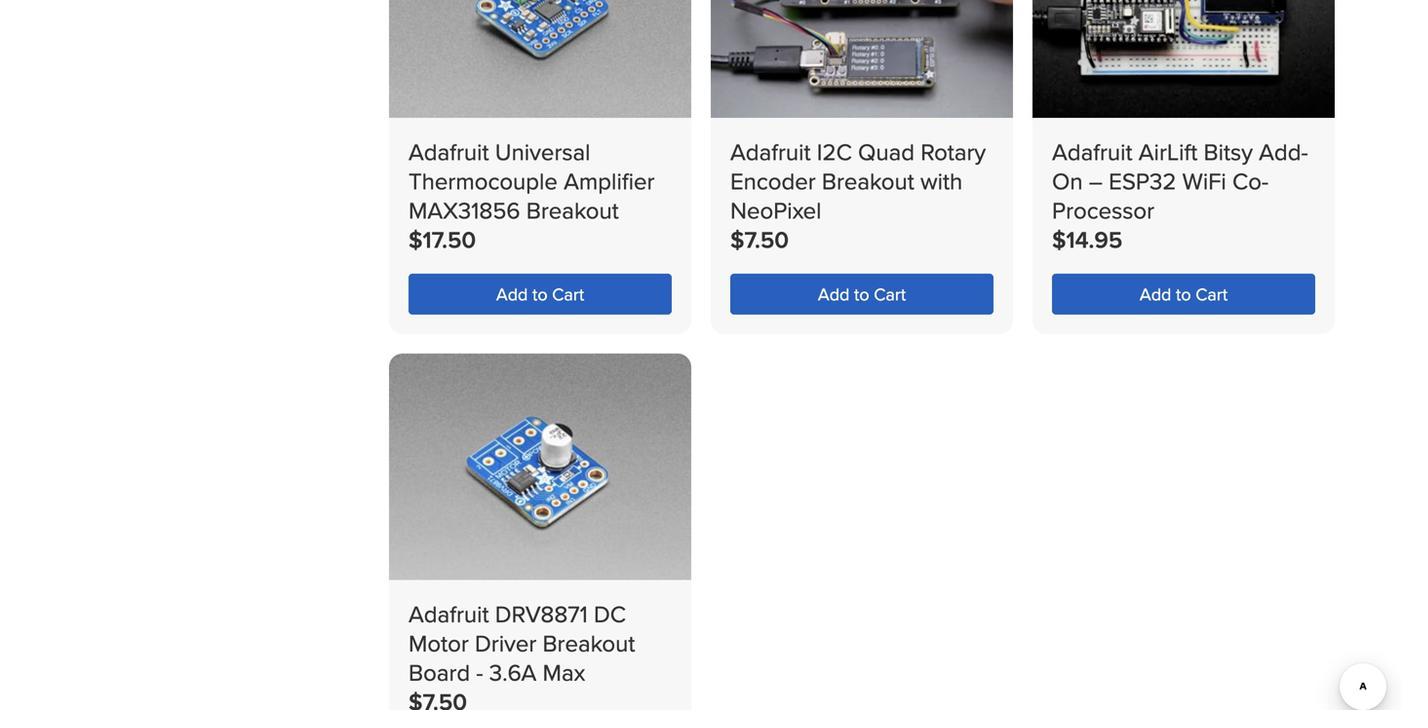 Task type: describe. For each thing, give the bounding box(es) containing it.
co-
[[1233, 165, 1269, 198]]

encoder
[[730, 165, 816, 198]]

$17.50
[[409, 223, 476, 257]]

thermocouple
[[409, 165, 558, 198]]

add to cart for $14.95
[[1140, 282, 1228, 307]]

cart for esp32
[[1196, 282, 1228, 307]]

driver
[[475, 627, 537, 661]]

adafruit drv8871 dc motor driver breakout board - 3.6a max link
[[409, 598, 635, 690]]

airlift
[[1139, 135, 1198, 169]]

adafruit airlift bitsy add-on – esp32 wifi co-processor connected to a half sized white breadboard and a oled with various wording showing on the display. element
[[1033, 0, 1335, 118]]

cart for $17.50
[[552, 282, 584, 307]]

add for $14.95
[[1140, 282, 1172, 307]]

processor
[[1052, 194, 1155, 227]]

amplifier
[[564, 165, 655, 198]]

$7.50
[[730, 223, 789, 257]]

add for $7.50
[[818, 282, 850, 307]]

universal
[[495, 135, 591, 169]]

adafruit for $17.50
[[409, 135, 489, 169]]

angled shot of a adafruit drv8871 dc motor driver breakout board. image
[[389, 354, 691, 581]]

on
[[1052, 165, 1083, 198]]

max31856
[[409, 194, 520, 227]]

with
[[921, 165, 963, 198]]

cart for with
[[874, 282, 906, 307]]

esp32
[[1109, 165, 1177, 198]]

3.6a
[[489, 657, 537, 690]]

wifi
[[1183, 165, 1227, 198]]

add to cart button for $14.95
[[1052, 274, 1316, 315]]

adafruit universal thermocouple amplifier max31856 breakout $17.50
[[409, 135, 655, 257]]

to for $7.50
[[854, 282, 870, 307]]

board
[[409, 657, 470, 690]]

max
[[543, 657, 585, 690]]

adafruit for $7.50
[[730, 135, 811, 169]]

add to cart for $7.50
[[818, 282, 906, 307]]

adafruit inside adafruit drv8871 dc motor driver breakout board - 3.6a max
[[409, 598, 489, 632]]

drv8871
[[495, 598, 588, 632]]

$14.95
[[1052, 223, 1123, 257]]

adafruit airlift bitsy add- on – esp32 wifi co- processor link
[[1052, 135, 1308, 227]]



Task type: vqa. For each thing, say whether or not it's contained in the screenshot.
first the Add to Cart button from right
yes



Task type: locate. For each thing, give the bounding box(es) containing it.
1 to from the left
[[532, 282, 548, 307]]

adafruit
[[409, 135, 489, 169], [730, 135, 811, 169], [1052, 135, 1133, 169], [409, 598, 489, 632]]

breakout for $17.50
[[526, 194, 619, 227]]

breakout inside adafruit drv8871 dc motor driver breakout board - 3.6a max
[[543, 627, 635, 661]]

adafruit up processor
[[1052, 135, 1133, 169]]

angled shot of a adafruit universal thermocouple amplifier breakout board. image
[[389, 0, 691, 118]]

neopixel
[[730, 194, 822, 227]]

2 horizontal spatial to
[[1176, 282, 1191, 307]]

2 horizontal spatial add
[[1140, 282, 1172, 307]]

2 cart from the left
[[874, 282, 906, 307]]

1 horizontal spatial add
[[818, 282, 850, 307]]

rotary
[[921, 135, 986, 169]]

motor
[[409, 627, 469, 661]]

to
[[532, 282, 548, 307], [854, 282, 870, 307], [1176, 282, 1191, 307]]

adafruit i2c quad rotary encoder breakout with neopixel $7.50
[[730, 135, 986, 257]]

adafruit airlift bitsy add- on – esp32 wifi co- processor $14.95
[[1052, 135, 1308, 257]]

1 horizontal spatial cart
[[874, 282, 906, 307]]

0 horizontal spatial cart
[[552, 282, 584, 307]]

adafruit up the board
[[409, 598, 489, 632]]

adafruit up neopixel
[[730, 135, 811, 169]]

adafruit i2c quad rotary encoder breakout with neopixel link
[[730, 135, 986, 227]]

2 add to cart from the left
[[818, 282, 906, 307]]

adafruit inside adafruit i2c quad rotary encoder breakout with neopixel $7.50
[[730, 135, 811, 169]]

breakout
[[822, 165, 915, 198], [526, 194, 619, 227], [543, 627, 635, 661]]

adafruit drv8871 dc motor driver breakout board - 3.6a max
[[409, 598, 635, 690]]

adafruit inside adafruit airlift bitsy add- on – esp32 wifi co- processor $14.95
[[1052, 135, 1133, 169]]

2 add from the left
[[818, 282, 850, 307]]

add to cart
[[496, 282, 584, 307], [818, 282, 906, 307], [1140, 282, 1228, 307]]

bitsy
[[1204, 135, 1253, 169]]

add to cart button for $17.50
[[409, 274, 672, 315]]

1 add to cart from the left
[[496, 282, 584, 307]]

adafruit inside adafruit universal thermocouple amplifier max31856 breakout $17.50
[[409, 135, 489, 169]]

dc
[[594, 598, 626, 632]]

quad
[[858, 135, 915, 169]]

breakout inside adafruit universal thermocouple amplifier max31856 breakout $17.50
[[526, 194, 619, 227]]

add for $17.50
[[496, 282, 528, 307]]

add to cart button for $7.50
[[730, 274, 994, 315]]

adafruit universal thermocouple amplifier max31856 breakout link
[[409, 135, 655, 227]]

1 cart from the left
[[552, 282, 584, 307]]

cart
[[552, 282, 584, 307], [874, 282, 906, 307], [1196, 282, 1228, 307]]

0 horizontal spatial add to cart
[[496, 282, 584, 307]]

add to cart for $17.50
[[496, 282, 584, 307]]

3 add to cart from the left
[[1140, 282, 1228, 307]]

-
[[476, 657, 483, 690]]

1 horizontal spatial add to cart
[[818, 282, 906, 307]]

add to cart button
[[409, 274, 672, 315], [730, 274, 994, 315], [1052, 274, 1316, 315]]

adafruit for $14.95
[[1052, 135, 1133, 169]]

0 horizontal spatial add to cart button
[[409, 274, 672, 315]]

3 add to cart button from the left
[[1052, 274, 1316, 315]]

0 horizontal spatial to
[[532, 282, 548, 307]]

i2c
[[817, 135, 852, 169]]

–
[[1089, 165, 1103, 198]]

2 add to cart button from the left
[[730, 274, 994, 315]]

add-
[[1259, 135, 1308, 169]]

1 add to cart button from the left
[[409, 274, 672, 315]]

2 horizontal spatial cart
[[1196, 282, 1228, 307]]

3 cart from the left
[[1196, 282, 1228, 307]]

to for $14.95
[[1176, 282, 1191, 307]]

video of a hand twisting the four encoder knobs with a data readout on a tft microcontroller. element
[[711, 0, 1013, 118]]

1 horizontal spatial add to cart button
[[730, 274, 994, 315]]

0 horizontal spatial add
[[496, 282, 528, 307]]

1 add from the left
[[496, 282, 528, 307]]

1 horizontal spatial to
[[854, 282, 870, 307]]

breakout for $7.50
[[822, 165, 915, 198]]

2 to from the left
[[854, 282, 870, 307]]

3 to from the left
[[1176, 282, 1191, 307]]

adafruit up max31856
[[409, 135, 489, 169]]

2 horizontal spatial add to cart button
[[1052, 274, 1316, 315]]

add
[[496, 282, 528, 307], [818, 282, 850, 307], [1140, 282, 1172, 307]]

to for $17.50
[[532, 282, 548, 307]]

3 add from the left
[[1140, 282, 1172, 307]]

2 horizontal spatial add to cart
[[1140, 282, 1228, 307]]

breakout inside adafruit i2c quad rotary encoder breakout with neopixel $7.50
[[822, 165, 915, 198]]



